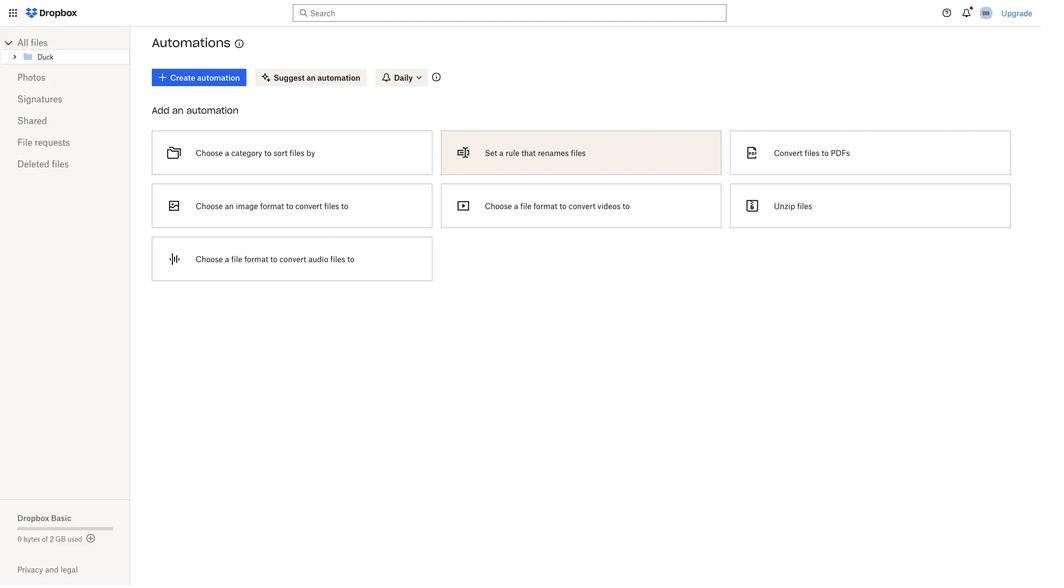 Task type: vqa. For each thing, say whether or not it's contained in the screenshot.
Duck
yes



Task type: describe. For each thing, give the bounding box(es) containing it.
an for add
[[172, 105, 184, 116]]

a for set a rule that renames files
[[499, 148, 504, 158]]

automations
[[152, 35, 231, 51]]

unzip files
[[774, 201, 812, 211]]

deleted
[[17, 159, 49, 169]]

file for choose a file format to convert audio files to
[[231, 255, 242, 264]]

deleted files
[[17, 159, 69, 169]]

dropbox basic
[[17, 514, 71, 523]]

automation for add an automation
[[186, 105, 239, 116]]

image
[[236, 201, 258, 211]]

file requests link
[[17, 132, 113, 153]]

bb button
[[978, 4, 995, 22]]

deleted files link
[[17, 153, 113, 175]]

get more space image
[[84, 533, 97, 546]]

0 bytes of 2 gb used
[[17, 536, 82, 544]]

a for choose a category to sort files by
[[225, 148, 229, 158]]

all files tree
[[2, 36, 130, 65]]

choose an image format to convert files to
[[196, 201, 348, 211]]

bb
[[983, 9, 990, 16]]

file requests
[[17, 137, 70, 148]]

create automation button
[[152, 69, 247, 86]]

privacy
[[17, 566, 43, 575]]

convert for audio
[[280, 255, 306, 264]]

all files link
[[17, 36, 130, 49]]

add an automation
[[152, 105, 239, 116]]

to inside button
[[822, 148, 829, 158]]

duck link
[[22, 51, 128, 63]]

choose a file format to convert audio files to button
[[148, 233, 437, 286]]

create
[[170, 73, 195, 82]]

files inside set a rule that renames files button
[[571, 148, 586, 158]]

convert
[[774, 148, 803, 158]]

choose for choose a category to sort files by
[[196, 148, 223, 158]]

choose for choose a file format to convert audio files to
[[196, 255, 223, 264]]

sort
[[274, 148, 288, 158]]

choose an image format to convert files to button
[[148, 180, 437, 233]]

photos link
[[17, 67, 113, 88]]

signatures link
[[17, 88, 113, 110]]

choose for choose an image format to convert files to
[[196, 201, 223, 211]]

click to watch a demo video image
[[233, 37, 246, 50]]

privacy and legal
[[17, 566, 78, 575]]

bytes
[[23, 536, 40, 544]]

basic
[[51, 514, 71, 523]]

unzip
[[774, 201, 795, 211]]

dropbox
[[17, 514, 49, 523]]

daily button
[[376, 69, 428, 86]]

format for audio
[[244, 255, 268, 264]]

pdfs
[[831, 148, 850, 158]]

videos
[[598, 201, 621, 211]]

file
[[17, 137, 32, 148]]

legal
[[61, 566, 78, 575]]

convert for files
[[295, 201, 322, 211]]

unzip files button
[[726, 180, 1015, 233]]

a for choose a file format to convert audio files to
[[225, 255, 229, 264]]

add
[[152, 105, 169, 116]]

files inside unzip files button
[[797, 201, 812, 211]]

all
[[17, 37, 28, 48]]

signatures
[[17, 94, 62, 104]]

0
[[17, 536, 22, 544]]

files inside choose a category to sort files by button
[[290, 148, 305, 158]]

convert files to pdfs
[[774, 148, 850, 158]]

add an automation main content
[[148, 61, 1041, 586]]

shared
[[17, 116, 47, 126]]

Search text field
[[310, 7, 707, 19]]

upgrade link
[[1002, 8, 1033, 18]]

suggest an automation button
[[255, 69, 367, 86]]

create automation
[[170, 73, 240, 82]]

files inside convert files to pdfs button
[[805, 148, 820, 158]]



Task type: locate. For each thing, give the bounding box(es) containing it.
choose a file format to convert videos to button
[[437, 180, 726, 233]]

an right add
[[172, 105, 184, 116]]

convert left videos
[[569, 201, 596, 211]]

choose
[[196, 148, 223, 158], [196, 201, 223, 211], [485, 201, 512, 211], [196, 255, 223, 264]]

and
[[45, 566, 59, 575]]

0 vertical spatial file
[[521, 201, 532, 211]]

an inside suggest an automation button
[[307, 73, 316, 82]]

renames
[[538, 148, 569, 158]]

to
[[264, 148, 272, 158], [822, 148, 829, 158], [286, 201, 293, 211], [341, 201, 348, 211], [560, 201, 567, 211], [623, 201, 630, 211], [270, 255, 278, 264], [347, 255, 355, 264]]

files inside the choose an image format to convert files to button
[[324, 201, 339, 211]]

2 horizontal spatial an
[[307, 73, 316, 82]]

2 vertical spatial an
[[225, 201, 234, 211]]

automation
[[197, 73, 240, 82], [318, 73, 360, 82], [186, 105, 239, 116]]

set
[[485, 148, 497, 158]]

a
[[225, 148, 229, 158], [499, 148, 504, 158], [514, 201, 518, 211], [225, 255, 229, 264]]

format inside choose a file format to convert videos to button
[[534, 201, 558, 211]]

an inside the choose an image format to convert files to button
[[225, 201, 234, 211]]

format for videos
[[534, 201, 558, 211]]

shared link
[[17, 110, 113, 132]]

automation right create
[[197, 73, 240, 82]]

automation down create automation
[[186, 105, 239, 116]]

convert
[[295, 201, 322, 211], [569, 201, 596, 211], [280, 255, 306, 264]]

suggest an automation
[[274, 73, 360, 82]]

file down that
[[521, 201, 532, 211]]

0 vertical spatial an
[[307, 73, 316, 82]]

choose for choose a file format to convert videos to
[[485, 201, 512, 211]]

1 vertical spatial file
[[231, 255, 242, 264]]

an
[[307, 73, 316, 82], [172, 105, 184, 116], [225, 201, 234, 211]]

audio
[[308, 255, 328, 264]]

privacy and legal link
[[17, 566, 130, 575]]

set a rule that renames files
[[485, 148, 586, 158]]

choose a category to sort files by button
[[148, 126, 437, 180]]

choose a file format to convert audio files to
[[196, 255, 355, 264]]

suggest
[[274, 73, 305, 82]]

convert down 'by'
[[295, 201, 322, 211]]

global header element
[[0, 0, 1041, 27]]

an for choose
[[225, 201, 234, 211]]

format inside the choose an image format to convert files to button
[[260, 201, 284, 211]]

0 horizontal spatial an
[[172, 105, 184, 116]]

1 horizontal spatial file
[[521, 201, 532, 211]]

photos
[[17, 72, 46, 83]]

used
[[67, 536, 82, 544]]

duck
[[37, 53, 54, 61]]

choose a file format to convert videos to
[[485, 201, 630, 211]]

file for choose a file format to convert videos to
[[521, 201, 532, 211]]

convert for videos
[[569, 201, 596, 211]]

convert left audio
[[280, 255, 306, 264]]

by
[[307, 148, 315, 158]]

that
[[522, 148, 536, 158]]

files inside deleted files link
[[52, 159, 69, 169]]

upgrade
[[1002, 8, 1033, 18]]

2
[[50, 536, 54, 544]]

daily
[[394, 73, 413, 82]]

rule
[[506, 148, 520, 158]]

format down renames
[[534, 201, 558, 211]]

files inside all files link
[[31, 37, 48, 48]]

format down "image"
[[244, 255, 268, 264]]

format
[[260, 201, 284, 211], [534, 201, 558, 211], [244, 255, 268, 264]]

automation right suggest
[[318, 73, 360, 82]]

set a rule that renames files button
[[437, 126, 726, 180]]

an left "image"
[[225, 201, 234, 211]]

gb
[[56, 536, 66, 544]]

convert files to pdfs button
[[726, 126, 1015, 180]]

file
[[521, 201, 532, 211], [231, 255, 242, 264]]

format inside choose a file format to convert audio files to button
[[244, 255, 268, 264]]

0 horizontal spatial file
[[231, 255, 242, 264]]

an for suggest
[[307, 73, 316, 82]]

files
[[31, 37, 48, 48], [290, 148, 305, 158], [571, 148, 586, 158], [805, 148, 820, 158], [52, 159, 69, 169], [324, 201, 339, 211], [797, 201, 812, 211], [330, 255, 345, 264]]

1 vertical spatial an
[[172, 105, 184, 116]]

files inside choose a file format to convert audio files to button
[[330, 255, 345, 264]]

requests
[[35, 137, 70, 148]]

all files
[[17, 37, 48, 48]]

choose a category to sort files by
[[196, 148, 315, 158]]

file down "image"
[[231, 255, 242, 264]]

category
[[231, 148, 262, 158]]

format right "image"
[[260, 201, 284, 211]]

of
[[42, 536, 48, 544]]

format for files
[[260, 201, 284, 211]]

automation for suggest an automation
[[318, 73, 360, 82]]

a for choose a file format to convert videos to
[[514, 201, 518, 211]]

dropbox logo - go to the homepage image
[[22, 4, 81, 22]]

an right suggest
[[307, 73, 316, 82]]

1 horizontal spatial an
[[225, 201, 234, 211]]



